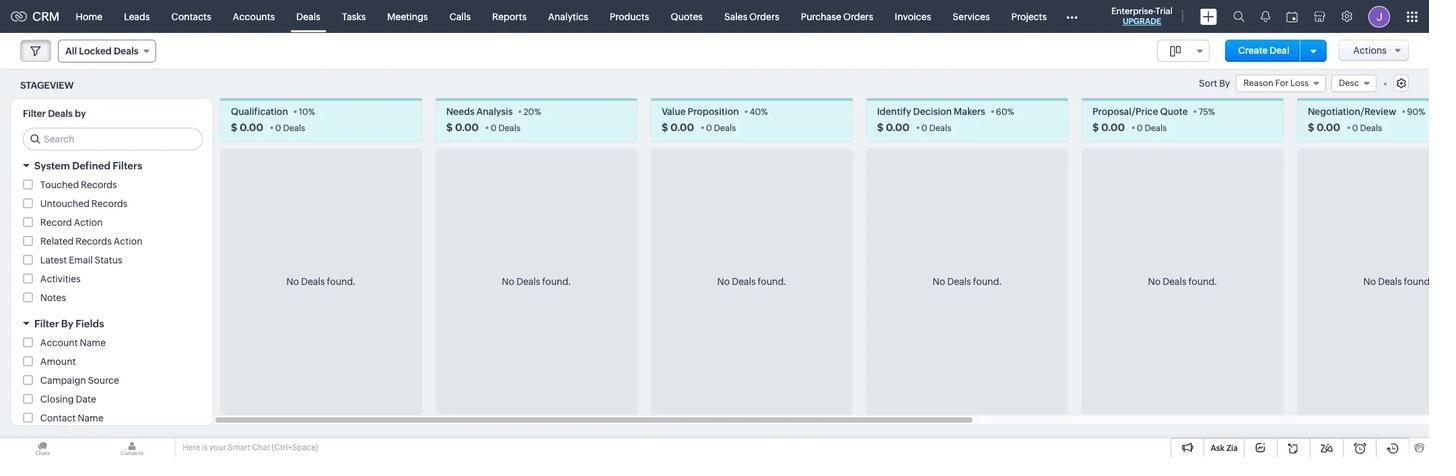 Task type: describe. For each thing, give the bounding box(es) containing it.
by
[[75, 109, 86, 119]]

no for value proposition
[[717, 277, 730, 288]]

meetings
[[387, 11, 428, 22]]

defined
[[72, 160, 110, 172]]

fields
[[76, 319, 104, 330]]

records for untouched
[[91, 199, 128, 210]]

source
[[88, 376, 119, 387]]

calendar image
[[1287, 11, 1298, 22]]

0 for negotiation/review
[[1352, 123, 1358, 133]]

ask
[[1211, 444, 1225, 454]]

untouched records
[[40, 199, 128, 210]]

reports
[[492, 11, 527, 22]]

name for account name
[[80, 338, 106, 349]]

value proposition
[[662, 107, 739, 117]]

no deals found. for needs analysis
[[502, 277, 571, 288]]

proposition
[[688, 107, 739, 117]]

your
[[209, 444, 226, 453]]

untouched
[[40, 199, 90, 210]]

calls link
[[439, 0, 482, 33]]

$ 0.00 for negotiation/review
[[1308, 122, 1340, 133]]

sort
[[1199, 78, 1217, 89]]

services link
[[942, 0, 1001, 33]]

found. for needs analysis
[[542, 277, 571, 288]]

related
[[40, 236, 74, 247]]

no deals found. for value proposition
[[717, 277, 787, 288]]

closing
[[40, 395, 74, 405]]

0 deals for proposal/price quote
[[1137, 123, 1167, 133]]

no for identify decision makers
[[933, 277, 945, 288]]

no deals found. for proposal/price quote
[[1148, 277, 1217, 288]]

% for value proposition
[[761, 107, 768, 117]]

is
[[202, 444, 208, 453]]

contacts link
[[161, 0, 222, 33]]

create menu element
[[1192, 0, 1225, 33]]

touched
[[40, 180, 79, 191]]

deal
[[1270, 45, 1290, 56]]

profile element
[[1361, 0, 1398, 33]]

sales orders link
[[714, 0, 790, 33]]

profile image
[[1369, 6, 1390, 27]]

projects link
[[1001, 0, 1058, 33]]

notes
[[40, 293, 66, 304]]

$ for needs analysis
[[446, 122, 453, 133]]

0 for proposal/price quote
[[1137, 123, 1143, 133]]

amount
[[40, 357, 76, 368]]

filter deals by
[[23, 109, 86, 119]]

0 for needs analysis
[[491, 123, 497, 133]]

found. for identify decision makers
[[973, 277, 1002, 288]]

upgrade
[[1123, 17, 1161, 26]]

identify decision makers
[[877, 107, 985, 117]]

found. for qualification
[[327, 277, 356, 288]]

10 %
[[299, 107, 315, 117]]

quotes link
[[660, 0, 714, 33]]

% for identify decision makers
[[1008, 107, 1014, 117]]

0 deals for negotiation/review
[[1352, 123, 1382, 133]]

All Locked Deals field
[[58, 40, 156, 63]]

chats image
[[0, 439, 85, 458]]

0 vertical spatial action
[[74, 218, 103, 228]]

$ 0.00 for value proposition
[[662, 122, 694, 133]]

orders for purchase orders
[[843, 11, 873, 22]]

60
[[996, 107, 1008, 117]]

invoices
[[895, 11, 931, 22]]

latest email status
[[40, 255, 122, 266]]

no deals found. for identify decision makers
[[933, 277, 1002, 288]]

$ 0.00 for proposal/price quote
[[1093, 122, 1125, 133]]

needs analysis
[[446, 107, 513, 117]]

products link
[[599, 0, 660, 33]]

needs
[[446, 107, 475, 117]]

0 deals for identify decision makers
[[921, 123, 952, 133]]

deals link
[[286, 0, 331, 33]]

% for negotiation/review
[[1419, 107, 1426, 117]]

decision
[[913, 107, 952, 117]]

create menu image
[[1200, 8, 1217, 25]]

no for needs analysis
[[502, 277, 515, 288]]

leads link
[[113, 0, 161, 33]]

create deal button
[[1225, 40, 1303, 62]]

all
[[65, 46, 77, 57]]

closing date
[[40, 395, 96, 405]]

Reason For Loss field
[[1236, 75, 1326, 92]]

0 for value proposition
[[706, 123, 712, 133]]

Desc field
[[1332, 75, 1377, 92]]

accounts
[[233, 11, 275, 22]]

quotes
[[671, 11, 703, 22]]

0 for identify decision makers
[[921, 123, 928, 133]]

system
[[34, 160, 70, 172]]

(ctrl+space)
[[272, 444, 318, 453]]

makers
[[954, 107, 985, 117]]

contacts
[[171, 11, 211, 22]]

$ for negotiation/review
[[1308, 122, 1315, 133]]

campaign source
[[40, 376, 119, 387]]

actions
[[1353, 45, 1387, 56]]

quote
[[1160, 107, 1188, 117]]

by for sort
[[1219, 78, 1230, 89]]

0.00 for identify decision makers
[[886, 122, 910, 133]]

chat
[[252, 444, 270, 453]]

status
[[95, 255, 122, 266]]

filter by fields
[[34, 319, 104, 330]]

$ 0.00 for qualification
[[231, 122, 263, 133]]

desc
[[1339, 78, 1359, 88]]

sales
[[724, 11, 747, 22]]

services
[[953, 11, 990, 22]]

0.00 for proposal/price quote
[[1101, 122, 1125, 133]]

found. for value proposition
[[758, 277, 787, 288]]

40
[[750, 107, 761, 117]]

20 %
[[523, 107, 541, 117]]

Other Modules field
[[1058, 6, 1087, 27]]

account name
[[40, 338, 106, 349]]

40 %
[[750, 107, 768, 117]]

90 %
[[1407, 107, 1426, 117]]

0 for qualification
[[275, 123, 281, 133]]



Task type: vqa. For each thing, say whether or not it's contained in the screenshot.
Invited Meetings link
no



Task type: locate. For each thing, give the bounding box(es) containing it.
None field
[[1157, 40, 1210, 62]]

0 deals
[[275, 123, 305, 133], [491, 123, 521, 133], [706, 123, 736, 133], [921, 123, 952, 133], [1137, 123, 1167, 133], [1352, 123, 1382, 133]]

3 0 deals from the left
[[706, 123, 736, 133]]

2 % from the left
[[534, 107, 541, 117]]

0 down proposition on the top
[[706, 123, 712, 133]]

0.00 down identify
[[886, 122, 910, 133]]

tasks link
[[331, 0, 377, 33]]

2 no from the left
[[502, 277, 515, 288]]

purchase orders link
[[790, 0, 884, 33]]

3 0.00 from the left
[[670, 122, 694, 133]]

filter for filter deals by
[[23, 109, 46, 119]]

locked
[[79, 46, 112, 57]]

0.00 down needs
[[455, 122, 479, 133]]

1 horizontal spatial by
[[1219, 78, 1230, 89]]

5 0 from the left
[[1137, 123, 1143, 133]]

0 horizontal spatial orders
[[749, 11, 779, 22]]

0 deals for value proposition
[[706, 123, 736, 133]]

proposal/price quote
[[1093, 107, 1188, 117]]

0.00 down qualification in the left top of the page
[[240, 122, 263, 133]]

0.00 for negotiation/review
[[1317, 122, 1340, 133]]

orders inside purchase orders link
[[843, 11, 873, 22]]

here
[[182, 444, 200, 453]]

identify
[[877, 107, 911, 117]]

size image
[[1170, 45, 1181, 57]]

records
[[81, 180, 117, 191], [91, 199, 128, 210], [76, 236, 112, 247]]

5 $ 0.00 from the left
[[1093, 122, 1125, 133]]

0.00
[[240, 122, 263, 133], [455, 122, 479, 133], [670, 122, 694, 133], [886, 122, 910, 133], [1101, 122, 1125, 133], [1317, 122, 1340, 133]]

1 orders from the left
[[749, 11, 779, 22]]

1 vertical spatial records
[[91, 199, 128, 210]]

ask zia
[[1211, 444, 1238, 454]]

1 vertical spatial filter
[[34, 319, 59, 330]]

% for proposal/price quote
[[1208, 107, 1215, 117]]

projects
[[1012, 11, 1047, 22]]

signals element
[[1253, 0, 1278, 33]]

qualification
[[231, 107, 288, 117]]

leads
[[124, 11, 150, 22]]

name
[[80, 338, 106, 349], [78, 414, 104, 424]]

orders for sales orders
[[749, 11, 779, 22]]

0 horizontal spatial by
[[61, 319, 73, 330]]

0 deals for qualification
[[275, 123, 305, 133]]

3 0 from the left
[[706, 123, 712, 133]]

$ 0.00 down qualification in the left top of the page
[[231, 122, 263, 133]]

all locked deals
[[65, 46, 138, 57]]

6 $ 0.00 from the left
[[1308, 122, 1340, 133]]

0.00 down proposal/price
[[1101, 122, 1125, 133]]

0.00 down value
[[670, 122, 694, 133]]

3 no from the left
[[717, 277, 730, 288]]

name for contact name
[[78, 414, 104, 424]]

reports link
[[482, 0, 537, 33]]

90
[[1407, 107, 1419, 117]]

contact name
[[40, 414, 104, 424]]

1 0.00 from the left
[[240, 122, 263, 133]]

3 $ from the left
[[662, 122, 668, 133]]

system defined filters
[[34, 160, 142, 172]]

4 0 deals from the left
[[921, 123, 952, 133]]

10
[[299, 107, 308, 117]]

invoices link
[[884, 0, 942, 33]]

deals
[[296, 11, 320, 22], [114, 46, 138, 57], [48, 109, 73, 119], [283, 123, 305, 133], [498, 123, 521, 133], [714, 123, 736, 133], [929, 123, 952, 133], [1145, 123, 1167, 133], [1360, 123, 1382, 133], [301, 277, 325, 288], [516, 277, 540, 288], [732, 277, 756, 288], [947, 277, 971, 288], [1163, 277, 1187, 288], [1378, 277, 1402, 288]]

$ 0.00 down proposal/price
[[1093, 122, 1125, 133]]

records up latest email status
[[76, 236, 112, 247]]

$ for qualification
[[231, 122, 237, 133]]

4 no deals found. from the left
[[933, 277, 1002, 288]]

3 no deals found. from the left
[[717, 277, 787, 288]]

related records action
[[40, 236, 142, 247]]

deals inside all locked deals 'field'
[[114, 46, 138, 57]]

1 0 deals from the left
[[275, 123, 305, 133]]

% for needs analysis
[[534, 107, 541, 117]]

$ for identify decision makers
[[877, 122, 884, 133]]

0 deals down negotiation/review
[[1352, 123, 1382, 133]]

0 down identify decision makers
[[921, 123, 928, 133]]

0.00 for value proposition
[[670, 122, 694, 133]]

5 no from the left
[[1148, 277, 1161, 288]]

0 down qualification in the left top of the page
[[275, 123, 281, 133]]

analytics
[[548, 11, 588, 22]]

0 horizontal spatial action
[[74, 218, 103, 228]]

no deals found
[[1364, 277, 1429, 288]]

4 found. from the left
[[973, 277, 1002, 288]]

60 %
[[996, 107, 1014, 117]]

system defined filters button
[[11, 154, 213, 178]]

record action
[[40, 218, 103, 228]]

3 % from the left
[[761, 107, 768, 117]]

here is your smart chat (ctrl+space)
[[182, 444, 318, 453]]

action up status
[[114, 236, 142, 247]]

6 0.00 from the left
[[1317, 122, 1340, 133]]

analytics link
[[537, 0, 599, 33]]

no for negotiation/review
[[1364, 277, 1376, 288]]

1 0 from the left
[[275, 123, 281, 133]]

proposal/price
[[1093, 107, 1158, 117]]

5 0.00 from the left
[[1101, 122, 1125, 133]]

$ down value
[[662, 122, 668, 133]]

2 no deals found. from the left
[[502, 277, 571, 288]]

1 found. from the left
[[327, 277, 356, 288]]

filter
[[23, 109, 46, 119], [34, 319, 59, 330]]

purchase
[[801, 11, 841, 22]]

$
[[231, 122, 237, 133], [446, 122, 453, 133], [662, 122, 668, 133], [877, 122, 884, 133], [1093, 122, 1099, 133], [1308, 122, 1315, 133]]

5 % from the left
[[1208, 107, 1215, 117]]

reason for loss
[[1244, 78, 1309, 88]]

home link
[[65, 0, 113, 33]]

home
[[76, 11, 102, 22]]

1 vertical spatial by
[[61, 319, 73, 330]]

orders inside sales orders link
[[749, 11, 779, 22]]

6 % from the left
[[1419, 107, 1426, 117]]

$ down proposal/price
[[1093, 122, 1099, 133]]

activities
[[40, 274, 81, 285]]

2 vertical spatial records
[[76, 236, 112, 247]]

Search text field
[[24, 129, 202, 150]]

no deals found. for qualification
[[286, 277, 356, 288]]

0 deals down 10
[[275, 123, 305, 133]]

4 0.00 from the left
[[886, 122, 910, 133]]

20
[[523, 107, 534, 117]]

2 $ from the left
[[446, 122, 453, 133]]

products
[[610, 11, 649, 22]]

found
[[1404, 277, 1429, 288]]

sales orders
[[724, 11, 779, 22]]

2 0 from the left
[[491, 123, 497, 133]]

0 deals for needs analysis
[[491, 123, 521, 133]]

$ for value proposition
[[662, 122, 668, 133]]

75
[[1199, 107, 1208, 117]]

date
[[76, 395, 96, 405]]

records down defined
[[81, 180, 117, 191]]

touched records
[[40, 180, 117, 191]]

1 vertical spatial name
[[78, 414, 104, 424]]

1 $ from the left
[[231, 122, 237, 133]]

sort by
[[1199, 78, 1230, 89]]

2 found. from the left
[[542, 277, 571, 288]]

by inside dropdown button
[[61, 319, 73, 330]]

$ 0.00 down value
[[662, 122, 694, 133]]

5 $ from the left
[[1093, 122, 1099, 133]]

by up account name
[[61, 319, 73, 330]]

6 $ from the left
[[1308, 122, 1315, 133]]

1 horizontal spatial action
[[114, 236, 142, 247]]

0.00 for qualification
[[240, 122, 263, 133]]

records for related
[[76, 236, 112, 247]]

1 horizontal spatial orders
[[843, 11, 873, 22]]

create
[[1238, 45, 1268, 56]]

calls
[[450, 11, 471, 22]]

0 vertical spatial by
[[1219, 78, 1230, 89]]

no for proposal/price quote
[[1148, 277, 1161, 288]]

2 0.00 from the left
[[455, 122, 479, 133]]

6 0 deals from the left
[[1352, 123, 1382, 133]]

for
[[1275, 78, 1289, 88]]

0 deals down "analysis"
[[491, 123, 521, 133]]

0 down proposal/price quote on the top
[[1137, 123, 1143, 133]]

1 no deals found. from the left
[[286, 277, 356, 288]]

% for qualification
[[308, 107, 315, 117]]

found. for proposal/price quote
[[1189, 277, 1217, 288]]

$ for proposal/price quote
[[1093, 122, 1099, 133]]

zia
[[1227, 444, 1238, 454]]

$ 0.00 for identify decision makers
[[877, 122, 910, 133]]

2 $ 0.00 from the left
[[446, 122, 479, 133]]

analysis
[[476, 107, 513, 117]]

by right sort
[[1219, 78, 1230, 89]]

5 no deals found. from the left
[[1148, 277, 1217, 288]]

action up related records action
[[74, 218, 103, 228]]

5 0 deals from the left
[[1137, 123, 1167, 133]]

1 no from the left
[[286, 277, 299, 288]]

value
[[662, 107, 686, 117]]

$ down identify
[[877, 122, 884, 133]]

account
[[40, 338, 78, 349]]

4 % from the left
[[1008, 107, 1014, 117]]

signals image
[[1261, 11, 1270, 22]]

filter up account
[[34, 319, 59, 330]]

0 vertical spatial filter
[[23, 109, 46, 119]]

0 down negotiation/review
[[1352, 123, 1358, 133]]

4 no from the left
[[933, 277, 945, 288]]

filter inside dropdown button
[[34, 319, 59, 330]]

4 $ 0.00 from the left
[[877, 122, 910, 133]]

latest
[[40, 255, 67, 266]]

$ down qualification in the left top of the page
[[231, 122, 237, 133]]

by for filter
[[61, 319, 73, 330]]

contacts image
[[90, 439, 174, 458]]

records down touched records
[[91, 199, 128, 210]]

name down fields
[[80, 338, 106, 349]]

0 deals down proposition on the top
[[706, 123, 736, 133]]

0 vertical spatial records
[[81, 180, 117, 191]]

meetings link
[[377, 0, 439, 33]]

$ 0.00 down identify
[[877, 122, 910, 133]]

$ down negotiation/review
[[1308, 122, 1315, 133]]

campaign
[[40, 376, 86, 387]]

contact
[[40, 414, 76, 424]]

search element
[[1225, 0, 1253, 33]]

0 down "analysis"
[[491, 123, 497, 133]]

records for touched
[[81, 180, 117, 191]]

smart
[[228, 444, 250, 453]]

4 0 from the left
[[921, 123, 928, 133]]

0
[[275, 123, 281, 133], [491, 123, 497, 133], [706, 123, 712, 133], [921, 123, 928, 133], [1137, 123, 1143, 133], [1352, 123, 1358, 133]]

orders right purchase
[[843, 11, 873, 22]]

filter for filter by fields
[[34, 319, 59, 330]]

$ 0.00 for needs analysis
[[446, 122, 479, 133]]

2 0 deals from the left
[[491, 123, 521, 133]]

4 $ from the left
[[877, 122, 884, 133]]

0 deals down decision
[[921, 123, 952, 133]]

reason
[[1244, 78, 1274, 88]]

create deal
[[1238, 45, 1290, 56]]

enterprise-
[[1111, 6, 1156, 16]]

1 $ 0.00 from the left
[[231, 122, 263, 133]]

name down date
[[78, 414, 104, 424]]

0.00 for needs analysis
[[455, 122, 479, 133]]

record
[[40, 218, 72, 228]]

found.
[[327, 277, 356, 288], [542, 277, 571, 288], [758, 277, 787, 288], [973, 277, 1002, 288], [1189, 277, 1217, 288]]

$ 0.00 down needs
[[446, 122, 479, 133]]

5 found. from the left
[[1189, 277, 1217, 288]]

no for qualification
[[286, 277, 299, 288]]

filter down stageview
[[23, 109, 46, 119]]

$ 0.00
[[231, 122, 263, 133], [446, 122, 479, 133], [662, 122, 694, 133], [877, 122, 910, 133], [1093, 122, 1125, 133], [1308, 122, 1340, 133]]

6 0 from the left
[[1352, 123, 1358, 133]]

enterprise-trial upgrade
[[1111, 6, 1173, 26]]

search image
[[1233, 11, 1245, 22]]

orders right sales
[[749, 11, 779, 22]]

2 orders from the left
[[843, 11, 873, 22]]

$ 0.00 down negotiation/review
[[1308, 122, 1340, 133]]

email
[[69, 255, 93, 266]]

1 % from the left
[[308, 107, 315, 117]]

6 no from the left
[[1364, 277, 1376, 288]]

loss
[[1290, 78, 1309, 88]]

0.00 down negotiation/review
[[1317, 122, 1340, 133]]

0 deals down proposal/price quote on the top
[[1137, 123, 1167, 133]]

0 vertical spatial name
[[80, 338, 106, 349]]

filter by fields button
[[11, 313, 213, 336]]

$ down needs
[[446, 122, 453, 133]]

stageview
[[20, 80, 74, 91]]

1 vertical spatial action
[[114, 236, 142, 247]]

%
[[308, 107, 315, 117], [534, 107, 541, 117], [761, 107, 768, 117], [1008, 107, 1014, 117], [1208, 107, 1215, 117], [1419, 107, 1426, 117]]

3 $ 0.00 from the left
[[662, 122, 694, 133]]

3 found. from the left
[[758, 277, 787, 288]]



